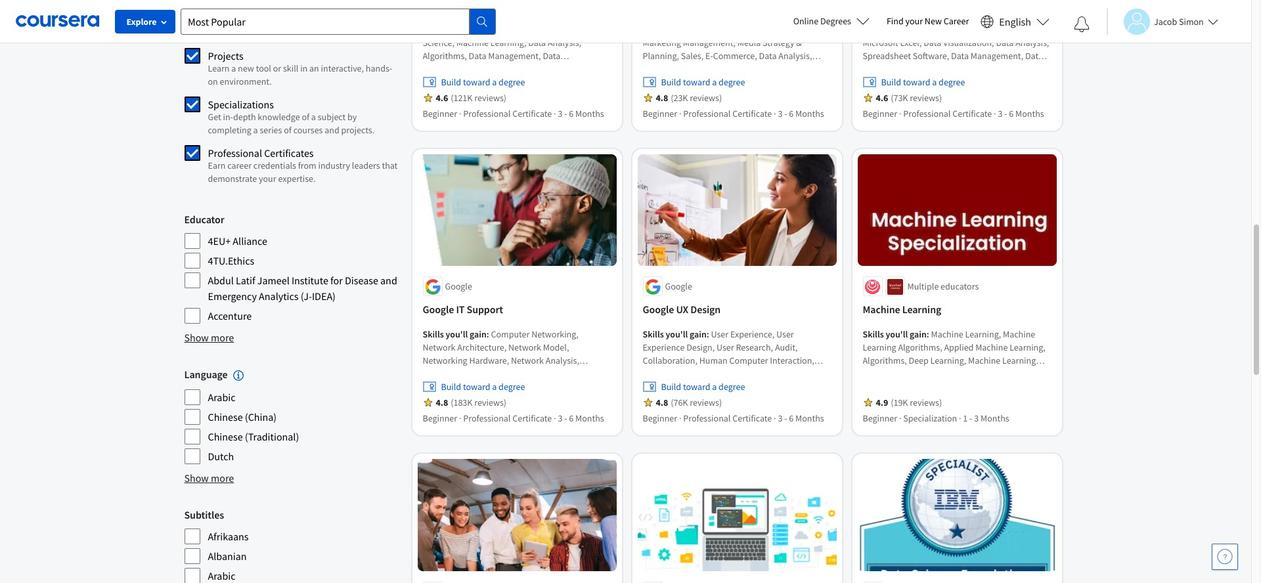 Task type: vqa. For each thing, say whether or not it's contained in the screenshot.
partnerName logo inside the Meta Android Developer link
no



Task type: describe. For each thing, give the bounding box(es) containing it.
an
[[310, 62, 319, 74]]

reviews) for (19k reviews)
[[910, 397, 942, 409]]

english button
[[976, 0, 1055, 43]]

forums.
[[349, 27, 378, 39]]

subject
[[318, 111, 346, 123]]

professional for 4.8 (76k reviews)
[[684, 413, 731, 425]]

6 for 4.8 (23k reviews)
[[789, 108, 794, 120]]

certificate for 4.6 (121k reviews)
[[513, 108, 552, 120]]

learn from top instructors with graded assignments, videos, and discussion forums.
[[208, 14, 378, 39]]

(traditional)
[[245, 431, 299, 444]]

beginner for 4.8 (183k reviews)
[[423, 413, 457, 425]]

it
[[456, 303, 465, 316]]

4.8 for google ux design
[[656, 397, 668, 409]]

professional for 4.6 (121k reviews)
[[463, 108, 511, 120]]

in-
[[223, 111, 233, 123]]

in
[[300, 62, 308, 74]]

from inside 'earn career credentials from industry leaders that demonstrate your expertise.'
[[298, 160, 317, 172]]

google inside google it support link
[[423, 303, 454, 316]]

(china)
[[245, 411, 277, 424]]

4.6 (73k reviews)
[[876, 92, 942, 104]]

human
[[700, 355, 728, 367]]

find your new career link
[[881, 13, 976, 30]]

development,
[[776, 368, 831, 380]]

chinese (traditional)
[[208, 431, 299, 444]]

series
[[260, 124, 282, 136]]

degree for (183k reviews)
[[499, 381, 525, 393]]

professional for 4.6 (73k reviews)
[[904, 108, 951, 120]]

disease
[[345, 274, 378, 287]]

more for dutch
[[211, 472, 234, 485]]

multiple
[[908, 281, 939, 293]]

6 for 4.8 (183k reviews)
[[569, 413, 574, 425]]

experience
[[643, 342, 685, 354]]

by
[[348, 111, 357, 123]]

dutch
[[208, 450, 234, 463]]

build toward a degree for (76k
[[661, 381, 745, 393]]

help center image
[[1218, 549, 1233, 565]]

environment.
[[220, 76, 272, 87]]

a inside learn a new tool or skill in an interactive, hands- on environment.
[[231, 62, 236, 74]]

4.8 (183k reviews)
[[436, 397, 507, 409]]

beginner for 4.6 (121k reviews)
[[423, 108, 457, 120]]

experience,
[[731, 329, 775, 341]]

(76k
[[671, 397, 688, 409]]

learning
[[903, 303, 942, 316]]

(19k
[[891, 397, 908, 409]]

6 for 4.8 (76k reviews)
[[789, 413, 794, 425]]

on
[[208, 76, 218, 87]]

3 for (76k reviews)
[[778, 413, 783, 425]]

educator group
[[184, 212, 399, 325]]

show for accenture
[[184, 331, 209, 344]]

beginner · professional certificate · 3 - 6 months for (76k reviews)
[[643, 413, 825, 425]]

leaders
[[352, 160, 380, 172]]

emergency
[[208, 290, 257, 303]]

toward for (23k
[[683, 76, 711, 88]]

google up google ux design
[[665, 281, 693, 293]]

learn for courses
[[208, 14, 230, 26]]

- for 4.8 (23k reviews)
[[785, 108, 788, 120]]

hands-
[[366, 62, 393, 74]]

more for accenture
[[211, 331, 234, 344]]

months for 4.8 (76k reviews)
[[796, 413, 825, 425]]

completing
[[208, 124, 252, 136]]

specializations
[[208, 98, 274, 111]]

machine learning
[[863, 303, 942, 316]]

0 vertical spatial of
[[302, 111, 310, 123]]

earn career credentials from industry leaders that demonstrate your expertise.
[[208, 160, 398, 185]]

development
[[763, 381, 815, 393]]

1 horizontal spatial your
[[906, 15, 923, 27]]

with
[[310, 14, 327, 26]]

6 for 4.6 (73k reviews)
[[1010, 108, 1014, 120]]

skills for 4.8 (183k reviews)
[[423, 329, 444, 341]]

online degrees
[[794, 15, 852, 27]]

professional for 4.8 (183k reviews)
[[463, 413, 511, 425]]

build toward a degree for (73k
[[882, 76, 966, 88]]

and inside learn from top instructors with graded assignments, videos, and discussion forums.
[[290, 27, 304, 39]]

jacob simon
[[1155, 15, 1204, 27]]

collaboration,
[[643, 355, 698, 367]]

3 for (183k reviews)
[[558, 413, 563, 425]]

alliance
[[233, 235, 267, 248]]

0 vertical spatial design,
[[687, 342, 715, 354]]

machine learning link
[[863, 302, 1052, 318]]

chinese for chinese (china)
[[208, 411, 243, 424]]

(73k
[[891, 92, 908, 104]]

3 for (73k reviews)
[[998, 108, 1003, 120]]

skills for 4.6 (121k reviews)
[[423, 24, 444, 35]]

learn a new tool or skill in an interactive, hands- on environment.
[[208, 62, 393, 87]]

1 vertical spatial design,
[[714, 368, 742, 380]]

: for (183k
[[487, 329, 489, 341]]

- for 4.6 (121k reviews)
[[565, 108, 567, 120]]

professional for 4.8 (23k reviews)
[[684, 108, 731, 120]]

beginner for 4.6 (73k reviews)
[[863, 108, 898, 120]]

new
[[925, 15, 942, 27]]

albanian
[[208, 550, 247, 563]]

4.9 (19k reviews)
[[876, 397, 942, 409]]

4.8 for google it support
[[436, 397, 448, 409]]

projects.
[[341, 124, 375, 136]]

design
[[691, 303, 721, 316]]

beginner for 4.8 (76k reviews)
[[643, 413, 678, 425]]

skills for 4.6 (73k reviews)
[[863, 24, 884, 35]]

and inside abdul latif jameel institute for disease and emergency analytics (j-idea)
[[381, 274, 397, 287]]

skill
[[283, 62, 299, 74]]

find your new career
[[887, 15, 969, 27]]

that
[[382, 160, 398, 172]]

a down "human"
[[713, 381, 717, 393]]

for
[[331, 274, 343, 287]]

toward for (73k
[[904, 76, 931, 88]]

: for (73k
[[927, 24, 930, 35]]

beginner for 4.8 (23k reviews)
[[643, 108, 678, 120]]

certificates
[[264, 147, 314, 160]]

- for 4.8 (183k reviews)
[[565, 413, 567, 425]]

professional certificates
[[208, 147, 314, 160]]

idea)
[[312, 290, 336, 303]]

4tu.ethics
[[208, 254, 254, 267]]

toward for (121k
[[463, 76, 491, 88]]

a up 4.8 (183k reviews) at the bottom left of the page
[[492, 381, 497, 393]]

: for (121k
[[487, 24, 489, 35]]

3 for (23k reviews)
[[778, 108, 783, 120]]

abdul latif jameel institute for disease and emergency analytics (j-idea)
[[208, 274, 397, 303]]

6 for 4.6 (121k reviews)
[[569, 108, 574, 120]]

4.6 (121k reviews)
[[436, 92, 507, 104]]

subtitles
[[184, 509, 224, 522]]

language group
[[184, 367, 399, 465]]

degree for (73k reviews)
[[939, 76, 966, 88]]

analytics
[[259, 290, 299, 303]]

subtitles group
[[184, 507, 399, 584]]

show more button for dutch
[[184, 471, 234, 486]]

reviews) for (23k reviews)
[[690, 92, 722, 104]]

audit,
[[775, 342, 798, 354]]

multiple educators
[[908, 281, 979, 293]]

show notifications image
[[1074, 16, 1090, 32]]

simon
[[1180, 15, 1204, 27]]

specialization
[[904, 413, 958, 425]]

english
[[1000, 15, 1032, 28]]

your inside 'earn career credentials from industry leaders that demonstrate your expertise.'
[[259, 173, 276, 185]]

build toward a degree for (183k
[[441, 381, 525, 393]]

jameel
[[257, 274, 290, 287]]

coursera image
[[16, 11, 99, 32]]

videos,
[[260, 27, 288, 39]]

beginner down 4.9
[[863, 413, 898, 425]]

credentials
[[254, 160, 296, 172]]

find
[[887, 15, 904, 27]]

show for dutch
[[184, 472, 209, 485]]

information about this filter group image
[[233, 371, 244, 381]]

interactive,
[[321, 62, 364, 74]]

support
[[467, 303, 503, 316]]

user experience, user experience design, user research, audit, collaboration, human computer interaction, planning, product design, product development, social media, web design, web development tools
[[643, 329, 831, 406]]



Task type: locate. For each thing, give the bounding box(es) containing it.
build for (73k
[[882, 76, 902, 88]]

toward up 4.8 (183k reviews) at the bottom left of the page
[[463, 381, 491, 393]]

and right 'disease' on the top of page
[[381, 274, 397, 287]]

4.8 left (23k
[[656, 92, 668, 104]]

2 arabic from the top
[[208, 570, 236, 583]]

build toward a degree for (23k
[[661, 76, 745, 88]]

build down planning,
[[661, 381, 682, 393]]

2 horizontal spatial and
[[381, 274, 397, 287]]

beginner · professional certificate · 3 - 6 months down 4.8 (76k reviews)
[[643, 413, 825, 425]]

chinese for chinese (traditional)
[[208, 431, 243, 444]]

courses
[[294, 124, 323, 136]]

degree down computer at the bottom right of page
[[719, 381, 745, 393]]

toward for (76k
[[683, 381, 711, 393]]

media,
[[668, 381, 694, 393]]

your
[[906, 15, 923, 27], [259, 173, 276, 185]]

4.8 left (183k
[[436, 397, 448, 409]]

months for 4.8 (23k reviews)
[[796, 108, 825, 120]]

arabic
[[208, 391, 236, 404], [208, 570, 236, 583]]

a up the 4.8 (23k reviews) in the top of the page
[[713, 76, 717, 88]]

(j-
[[301, 290, 312, 303]]

google left it
[[423, 303, 454, 316]]

1 vertical spatial show
[[184, 472, 209, 485]]

1 show from the top
[[184, 331, 209, 344]]

build for (183k
[[441, 381, 461, 393]]

skills you'll gain : for (121k
[[423, 24, 491, 35]]

1 product from the left
[[681, 368, 712, 380]]

demonstrate
[[208, 173, 257, 185]]

4.6 left (121k
[[436, 92, 448, 104]]

1 vertical spatial more
[[211, 472, 234, 485]]

beginner
[[423, 108, 457, 120], [643, 108, 678, 120], [863, 108, 898, 120], [423, 413, 457, 425], [643, 413, 678, 425], [863, 413, 898, 425]]

beginner · professional certificate · 3 - 6 months for (23k reviews)
[[643, 108, 825, 120]]

instructors
[[267, 14, 308, 26]]

build for (23k
[[661, 76, 682, 88]]

degree up 4.6 (73k reviews) at the top of the page
[[939, 76, 966, 88]]

2 vertical spatial and
[[381, 274, 397, 287]]

certificate for 4.6 (73k reviews)
[[953, 108, 992, 120]]

degree for (121k reviews)
[[499, 76, 525, 88]]

4.6 left the (73k
[[876, 92, 889, 104]]

beginner · professional certificate · 3 - 6 months down the 4.8 (23k reviews) in the top of the page
[[643, 108, 825, 120]]

0 vertical spatial show
[[184, 331, 209, 344]]

2 product from the left
[[744, 368, 775, 380]]

and down subject
[[325, 124, 340, 136]]

reviews) for (183k reviews)
[[475, 397, 507, 409]]

chinese up dutch
[[208, 431, 243, 444]]

beginner down (183k
[[423, 413, 457, 425]]

arabic inside subtitles group
[[208, 570, 236, 583]]

reviews) for (121k reviews)
[[475, 92, 507, 104]]

2 show more button from the top
[[184, 471, 234, 486]]

months for 4.8 (183k reviews)
[[576, 413, 604, 425]]

beginner · professional certificate · 3 - 6 months
[[423, 108, 604, 120], [643, 108, 825, 120], [863, 108, 1045, 120], [423, 413, 604, 425], [643, 413, 825, 425]]

3
[[558, 108, 563, 120], [778, 108, 783, 120], [998, 108, 1003, 120], [558, 413, 563, 425], [778, 413, 783, 425], [975, 413, 979, 425]]

2 web from the left
[[744, 381, 761, 393]]

build toward a degree up 4.8 (183k reviews) at the bottom left of the page
[[441, 381, 525, 393]]

show more down dutch
[[184, 472, 234, 485]]

4.8 (23k reviews)
[[656, 92, 722, 104]]

beginner · professional certificate · 3 - 6 months for (183k reviews)
[[423, 413, 604, 425]]

online degrees button
[[783, 7, 881, 35]]

build up (23k
[[661, 76, 682, 88]]

beginner down (23k
[[643, 108, 678, 120]]

projects
[[208, 49, 244, 62]]

professional down 4.8 (183k reviews) at the bottom left of the page
[[463, 413, 511, 425]]

0 vertical spatial and
[[290, 27, 304, 39]]

build toward a degree for (121k
[[441, 76, 525, 88]]

web up 4.8 (76k reviews)
[[696, 381, 712, 393]]

1 vertical spatial show more button
[[184, 471, 234, 486]]

build up the (73k
[[882, 76, 902, 88]]

reviews) right (121k
[[475, 92, 507, 104]]

arabic down albanian
[[208, 570, 236, 583]]

your right find
[[906, 15, 923, 27]]

0 vertical spatial show more
[[184, 331, 234, 344]]

0 horizontal spatial your
[[259, 173, 276, 185]]

skills
[[423, 24, 444, 35], [863, 24, 884, 35], [423, 329, 444, 341], [643, 329, 664, 341], [863, 329, 884, 341]]

build toward a degree up 4.6 (121k reviews)
[[441, 76, 525, 88]]

0 horizontal spatial product
[[681, 368, 712, 380]]

professional down 4.8 (76k reviews)
[[684, 413, 731, 425]]

build toward a degree up the 4.8 (23k reviews) in the top of the page
[[661, 76, 745, 88]]

career
[[944, 15, 969, 27]]

tool
[[256, 62, 271, 74]]

professional down completing
[[208, 147, 262, 160]]

6
[[569, 108, 574, 120], [789, 108, 794, 120], [1010, 108, 1014, 120], [569, 413, 574, 425], [789, 413, 794, 425]]

certificate for 4.8 (76k reviews)
[[733, 413, 772, 425]]

1 vertical spatial arabic
[[208, 570, 236, 583]]

graded
[[329, 14, 356, 26]]

gain for (183k
[[470, 329, 487, 341]]

show more for accenture
[[184, 331, 234, 344]]

2 4.6 from the left
[[876, 92, 889, 104]]

tools
[[643, 394, 664, 406]]

planning,
[[643, 368, 679, 380]]

online
[[794, 15, 819, 27]]

build toward a degree up 4.6 (73k reviews) at the top of the page
[[882, 76, 966, 88]]

explore button
[[115, 10, 175, 34]]

you'll for (183k reviews)
[[446, 329, 468, 341]]

chinese (china)
[[208, 411, 277, 424]]

from inside learn from top instructors with graded assignments, videos, and discussion forums.
[[231, 14, 250, 26]]

show more button for accenture
[[184, 330, 234, 346]]

and inside the get in-depth knowledge of a subject by completing a series of courses and projects.
[[325, 124, 340, 136]]

chinese up chinese (traditional)
[[208, 411, 243, 424]]

4eu+ alliance
[[208, 235, 267, 248]]

beginner · professional certificate · 3 - 6 months down 4.6 (73k reviews) at the top of the page
[[863, 108, 1045, 120]]

toward
[[463, 76, 491, 88], [683, 76, 711, 88], [904, 76, 931, 88], [463, 381, 491, 393], [683, 381, 711, 393]]

google up it
[[445, 281, 472, 293]]

:
[[487, 24, 489, 35], [927, 24, 930, 35], [487, 329, 489, 341], [707, 329, 710, 341], [927, 329, 930, 341]]

build up (121k
[[441, 76, 461, 88]]

google ux design
[[643, 303, 721, 316]]

professional down 4.6 (73k reviews) at the top of the page
[[904, 108, 951, 120]]

beginner down (121k
[[423, 108, 457, 120]]

1 show more button from the top
[[184, 330, 234, 346]]

1 learn from the top
[[208, 14, 230, 26]]

build toward a degree
[[441, 76, 525, 88], [661, 76, 745, 88], [882, 76, 966, 88], [441, 381, 525, 393], [661, 381, 745, 393]]

(23k
[[671, 92, 688, 104]]

2 learn from the top
[[208, 62, 230, 74]]

or
[[273, 62, 281, 74]]

learn up the 'assignments,'
[[208, 14, 230, 26]]

learn inside learn from top instructors with graded assignments, videos, and discussion forums.
[[208, 14, 230, 26]]

skills you'll gain : for (73k
[[863, 24, 932, 35]]

What do you want to learn? text field
[[181, 8, 470, 35]]

show more
[[184, 331, 234, 344], [184, 472, 234, 485]]

learn
[[208, 14, 230, 26], [208, 62, 230, 74]]

a
[[231, 62, 236, 74], [492, 76, 497, 88], [713, 76, 717, 88], [933, 76, 937, 88], [311, 111, 316, 123], [253, 124, 258, 136], [492, 381, 497, 393], [713, 381, 717, 393]]

2 show from the top
[[184, 472, 209, 485]]

computer
[[730, 355, 769, 367]]

show down dutch
[[184, 472, 209, 485]]

language
[[184, 368, 228, 381]]

more down dutch
[[211, 472, 234, 485]]

beginner down tools
[[643, 413, 678, 425]]

months for 4.6 (121k reviews)
[[576, 108, 604, 120]]

show up language
[[184, 331, 209, 344]]

a up 4.6 (121k reviews)
[[492, 76, 497, 88]]

arabic inside language group
[[208, 391, 236, 404]]

0 vertical spatial more
[[211, 331, 234, 344]]

show more for dutch
[[184, 472, 234, 485]]

1 horizontal spatial and
[[325, 124, 340, 136]]

a left series
[[253, 124, 258, 136]]

learn for projects
[[208, 62, 230, 74]]

2 chinese from the top
[[208, 431, 243, 444]]

you'll for (121k reviews)
[[446, 24, 468, 35]]

reviews) for (76k reviews)
[[690, 397, 722, 409]]

1 chinese from the top
[[208, 411, 243, 424]]

0 vertical spatial from
[[231, 14, 250, 26]]

None search field
[[181, 8, 496, 35]]

gain
[[470, 24, 487, 35], [910, 24, 927, 35], [470, 329, 487, 341], [690, 329, 707, 341], [910, 329, 927, 341]]

learn inside learn a new tool or skill in an interactive, hands- on environment.
[[208, 62, 230, 74]]

certificate for 4.8 (183k reviews)
[[513, 413, 552, 425]]

more down the accenture
[[211, 331, 234, 344]]

skills you'll gain : for (183k
[[423, 329, 491, 341]]

2 more from the top
[[211, 472, 234, 485]]

0 horizontal spatial and
[[290, 27, 304, 39]]

and
[[290, 27, 304, 39], [325, 124, 340, 136], [381, 274, 397, 287]]

beginner · professional certificate · 3 - 6 months for (73k reviews)
[[863, 108, 1045, 120]]

machine
[[863, 303, 901, 316]]

google left the ux on the right of page
[[643, 303, 674, 316]]

build for (76k
[[661, 381, 682, 393]]

4.8 left (76k
[[656, 397, 668, 409]]

3 for (121k reviews)
[[558, 108, 563, 120]]

1 horizontal spatial web
[[744, 381, 761, 393]]

product down computer at the bottom right of page
[[744, 368, 775, 380]]

your down the credentials
[[259, 173, 276, 185]]

0 horizontal spatial 4.6
[[436, 92, 448, 104]]

a up courses
[[311, 111, 316, 123]]

0 vertical spatial learn
[[208, 14, 230, 26]]

google inside google ux design link
[[643, 303, 674, 316]]

degree for (76k reviews)
[[719, 381, 745, 393]]

professional down the 4.8 (23k reviews) in the top of the page
[[684, 108, 731, 120]]

gain for (73k
[[910, 24, 927, 35]]

4.6 for 4.6 (121k reviews)
[[436, 92, 448, 104]]

abdul
[[208, 274, 234, 287]]

1 vertical spatial learn
[[208, 62, 230, 74]]

arabic down information about this filter group icon
[[208, 391, 236, 404]]

- for 4.8 (76k reviews)
[[785, 413, 788, 425]]

1 horizontal spatial of
[[302, 111, 310, 123]]

beginner · professional certificate · 3 - 6 months down 4.6 (121k reviews)
[[423, 108, 604, 120]]

2 show more from the top
[[184, 472, 234, 485]]

toward up 4.6 (73k reviews) at the top of the page
[[904, 76, 931, 88]]

degrees
[[821, 15, 852, 27]]

reviews) right (183k
[[475, 397, 507, 409]]

1 vertical spatial show more
[[184, 472, 234, 485]]

1 horizontal spatial 4.6
[[876, 92, 889, 104]]

professional down 4.6 (121k reviews)
[[463, 108, 511, 120]]

0 vertical spatial show more button
[[184, 330, 234, 346]]

professional
[[463, 108, 511, 120], [684, 108, 731, 120], [904, 108, 951, 120], [208, 147, 262, 160], [463, 413, 511, 425], [684, 413, 731, 425]]

beginner · professional certificate · 3 - 6 months for (121k reviews)
[[423, 108, 604, 120]]

1 vertical spatial your
[[259, 173, 276, 185]]

1 more from the top
[[211, 331, 234, 344]]

web down computer at the bottom right of page
[[744, 381, 761, 393]]

learn up on
[[208, 62, 230, 74]]

1 arabic from the top
[[208, 391, 236, 404]]

(183k
[[451, 397, 473, 409]]

more
[[211, 331, 234, 344], [211, 472, 234, 485]]

latif
[[236, 274, 255, 287]]

of up courses
[[302, 111, 310, 123]]

reviews)
[[475, 92, 507, 104], [690, 92, 722, 104], [910, 92, 942, 104], [475, 397, 507, 409], [690, 397, 722, 409], [910, 397, 942, 409]]

degree up 4.6 (121k reviews)
[[499, 76, 525, 88]]

beginner · professional certificate · 3 - 6 months down 4.8 (183k reviews) at the bottom left of the page
[[423, 413, 604, 425]]

degree up 4.8 (183k reviews) at the bottom left of the page
[[499, 381, 525, 393]]

degree
[[499, 76, 525, 88], [719, 76, 745, 88], [939, 76, 966, 88], [499, 381, 525, 393], [719, 381, 745, 393]]

0 horizontal spatial of
[[284, 124, 292, 136]]

toward up 4.8 (76k reviews)
[[683, 381, 711, 393]]

research,
[[736, 342, 774, 354]]

gain for (121k
[[470, 24, 487, 35]]

industry
[[318, 160, 350, 172]]

user
[[711, 329, 729, 341], [777, 329, 794, 341], [717, 342, 734, 354]]

top
[[252, 14, 265, 26]]

ux
[[676, 303, 689, 316]]

build toward a degree up 4.8 (76k reviews)
[[661, 381, 745, 393]]

reviews) right (23k
[[690, 92, 722, 104]]

show more button
[[184, 330, 234, 346], [184, 471, 234, 486]]

2 vertical spatial design,
[[714, 381, 743, 393]]

1 vertical spatial of
[[284, 124, 292, 136]]

institute
[[292, 274, 328, 287]]

certificate
[[513, 108, 552, 120], [733, 108, 772, 120], [953, 108, 992, 120], [513, 413, 552, 425], [733, 413, 772, 425]]

toward for (183k
[[463, 381, 491, 393]]

beginner down the (73k
[[863, 108, 898, 120]]

build up (183k
[[441, 381, 461, 393]]

google
[[445, 281, 472, 293], [665, 281, 693, 293], [423, 303, 454, 316], [643, 303, 674, 316]]

you'll
[[446, 24, 468, 35], [886, 24, 908, 35], [446, 329, 468, 341], [666, 329, 688, 341], [886, 329, 908, 341]]

1 web from the left
[[696, 381, 712, 393]]

1 horizontal spatial product
[[744, 368, 775, 380]]

google it support
[[423, 303, 503, 316]]

beginner · specialization · 1 - 3 months
[[863, 413, 1010, 425]]

1 4.6 from the left
[[436, 92, 448, 104]]

courses
[[208, 1, 243, 14]]

reviews) up specialization
[[910, 397, 942, 409]]

you'll for (73k reviews)
[[886, 24, 908, 35]]

·
[[459, 108, 462, 120], [554, 108, 556, 120], [679, 108, 682, 120], [774, 108, 776, 120], [900, 108, 902, 120], [994, 108, 997, 120], [459, 413, 462, 425], [554, 413, 556, 425], [679, 413, 682, 425], [774, 413, 776, 425], [900, 413, 902, 425], [959, 413, 962, 425]]

0 horizontal spatial from
[[231, 14, 250, 26]]

educators
[[941, 281, 979, 293]]

1 vertical spatial from
[[298, 160, 317, 172]]

a up 4.6 (73k reviews) at the top of the page
[[933, 76, 937, 88]]

reviews) for (73k reviews)
[[910, 92, 942, 104]]

0 vertical spatial arabic
[[208, 391, 236, 404]]

0 vertical spatial chinese
[[208, 411, 243, 424]]

jacob simon button
[[1107, 8, 1219, 35]]

and down instructors
[[290, 27, 304, 39]]

from up the expertise.
[[298, 160, 317, 172]]

google ux design link
[[643, 302, 832, 318]]

product
[[681, 368, 712, 380], [744, 368, 775, 380]]

toward up 4.6 (121k reviews)
[[463, 76, 491, 88]]

show more down the accenture
[[184, 331, 234, 344]]

earn
[[208, 160, 226, 172]]

certificate for 4.8 (23k reviews)
[[733, 108, 772, 120]]

product up media,
[[681, 368, 712, 380]]

from up the 'assignments,'
[[231, 14, 250, 26]]

1 horizontal spatial from
[[298, 160, 317, 172]]

months for 4.6 (73k reviews)
[[1016, 108, 1045, 120]]

1
[[964, 413, 968, 425]]

1 vertical spatial chinese
[[208, 431, 243, 444]]

toward up the 4.8 (23k reviews) in the top of the page
[[683, 76, 711, 88]]

reviews) right (76k
[[690, 397, 722, 409]]

show more button down the accenture
[[184, 330, 234, 346]]

depth
[[233, 111, 256, 123]]

get in-depth knowledge of a subject by completing a series of courses and projects.
[[208, 111, 375, 136]]

build for (121k
[[441, 76, 461, 88]]

show
[[184, 331, 209, 344], [184, 472, 209, 485]]

0 vertical spatial your
[[906, 15, 923, 27]]

a left new
[[231, 62, 236, 74]]

1 show more from the top
[[184, 331, 234, 344]]

- for 4.6 (73k reviews)
[[1005, 108, 1008, 120]]

degree for (23k reviews)
[[719, 76, 745, 88]]

afrikaans
[[208, 530, 249, 544]]

0 horizontal spatial web
[[696, 381, 712, 393]]

4.6 for 4.6 (73k reviews)
[[876, 92, 889, 104]]

degree up the 4.8 (23k reviews) in the top of the page
[[719, 76, 745, 88]]

1 vertical spatial and
[[325, 124, 340, 136]]

reviews) right the (73k
[[910, 92, 942, 104]]

interaction,
[[770, 355, 815, 367]]

show more button down dutch
[[184, 471, 234, 486]]

of down the knowledge
[[284, 124, 292, 136]]



